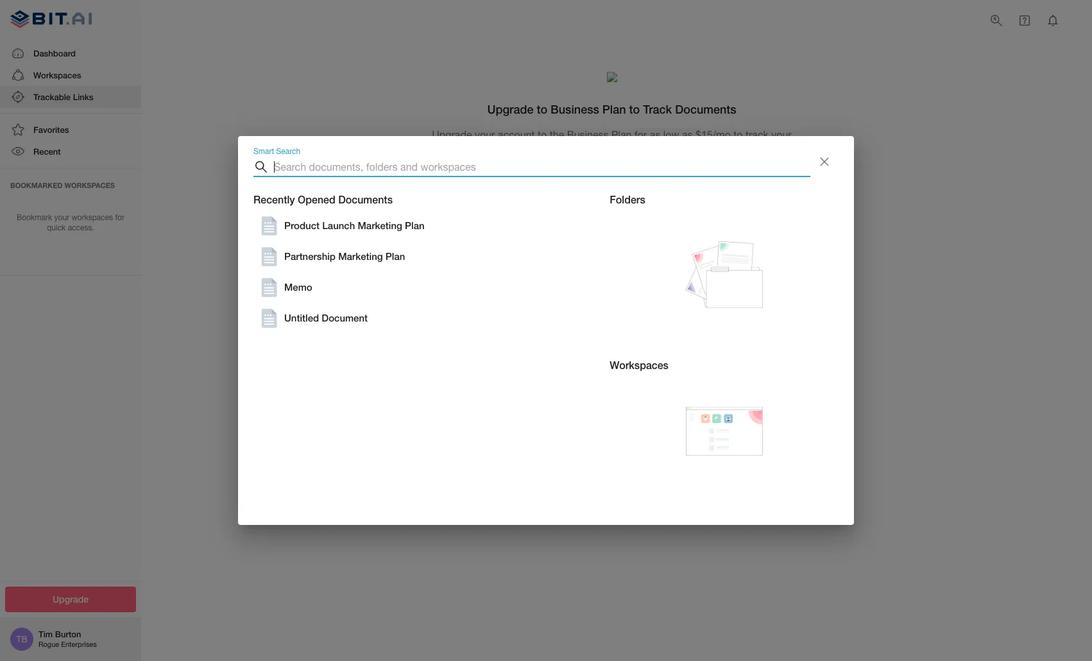 Task type: locate. For each thing, give the bounding box(es) containing it.
workspaces inside button
[[33, 70, 81, 80]]

password
[[557, 184, 597, 194]]

• left 'lead'
[[551, 168, 554, 179]]

smart search
[[254, 147, 301, 156]]

bookmarked workspaces
[[10, 181, 115, 189]]

recent
[[33, 147, 61, 157]]

0 vertical spatial business
[[551, 102, 600, 116]]

account
[[498, 129, 535, 140]]

documents up $15/mo
[[676, 102, 737, 116]]

rogue
[[39, 641, 59, 649]]

1 horizontal spatial for
[[635, 129, 647, 140]]

0 vertical spatial •
[[551, 168, 554, 179]]

1 horizontal spatial upgrade
[[432, 129, 472, 140]]

product launch marketing plan link
[[259, 216, 579, 236]]

1 vertical spatial documents
[[338, 193, 393, 205]]

3 • from the top
[[551, 200, 554, 210]]

2 horizontal spatial upgrade
[[488, 102, 534, 116]]

your right track
[[772, 129, 792, 140]]

plan
[[603, 102, 626, 116], [612, 129, 632, 140], [405, 220, 425, 231], [386, 251, 405, 262]]

marketing down product launch marketing plan
[[338, 251, 383, 262]]

recent button
[[0, 141, 141, 163]]

0 vertical spatial workspaces
[[33, 70, 81, 80]]

to
[[537, 102, 548, 116], [629, 102, 640, 116], [538, 129, 547, 140], [734, 129, 743, 140]]

upgrade button
[[5, 586, 136, 612]]

upgrade for upgrade to business plan to track documents
[[488, 102, 534, 116]]

1 vertical spatial upgrade
[[432, 129, 472, 140]]

0 horizontal spatial your
[[54, 213, 69, 222]]

opened
[[298, 193, 336, 205]]

workspaces button
[[0, 64, 141, 86]]

marketing
[[358, 220, 402, 231], [338, 251, 383, 262]]

documents inside dialog
[[338, 193, 393, 205]]

capture
[[579, 168, 611, 179]]

•
[[551, 168, 554, 179], [551, 184, 554, 194], [551, 200, 554, 210]]

0 horizontal spatial documents
[[338, 193, 393, 205]]

0 vertical spatial upgrade
[[488, 102, 534, 116]]

0 vertical spatial for
[[635, 129, 647, 140]]

documents.
[[581, 144, 635, 155]]

2 • from the top
[[551, 184, 554, 194]]

2 as from the left
[[682, 129, 693, 140]]

burton
[[55, 629, 81, 640]]

1 as from the left
[[650, 129, 661, 140]]

upgrade your account to the business plan for as low as $15/mo to track your shared bit documents.
[[432, 129, 792, 155]]

upgrade for upgrade your account to the business plan for as low as $15/mo to track your shared bit documents.
[[432, 129, 472, 140]]

workspaces
[[33, 70, 81, 80], [610, 359, 669, 371]]

upgrade inside the upgrade your account to the business plan for as low as $15/mo to track your shared bit documents.
[[432, 129, 472, 140]]

plan up partnership marketing plan link
[[405, 220, 425, 231]]

as left the "low"
[[650, 129, 661, 140]]

1 vertical spatial •
[[551, 184, 554, 194]]

enterprises
[[61, 641, 97, 649]]

business up bit
[[567, 129, 609, 140]]

track
[[746, 129, 769, 140]]

as right the "low"
[[682, 129, 693, 140]]

1 horizontal spatial as
[[682, 129, 693, 140]]

2 vertical spatial •
[[551, 200, 554, 210]]

1 vertical spatial workspaces
[[610, 359, 669, 371]]

1 horizontal spatial your
[[475, 129, 495, 140]]

as
[[650, 129, 661, 140], [682, 129, 693, 140]]

business
[[551, 102, 600, 116], [567, 129, 609, 140]]

your inside bookmark your workspaces for quick access.
[[54, 213, 69, 222]]

1 vertical spatial for
[[115, 213, 124, 222]]

tb
[[16, 634, 27, 645]]

Search documents, folders and workspaces text field
[[274, 157, 811, 177]]

for inside the upgrade your account to the business plan for as low as $15/mo to track your shared bit documents.
[[635, 129, 647, 140]]

your for to
[[475, 129, 495, 140]]

form
[[614, 168, 635, 179]]

for right workspaces
[[115, 213, 124, 222]]

for left the "low"
[[635, 129, 647, 140]]

business inside the upgrade your account to the business plan for as low as $15/mo to track your shared bit documents.
[[567, 129, 609, 140]]

• left link
[[551, 200, 554, 210]]

your left account
[[475, 129, 495, 140]]

untitled document link
[[259, 308, 579, 329]]

2 vertical spatial upgrade
[[53, 594, 89, 604]]

smart
[[254, 147, 274, 156]]

1 horizontal spatial documents
[[676, 102, 737, 116]]

dashboard button
[[0, 42, 141, 64]]

1 vertical spatial marketing
[[338, 251, 383, 262]]

0 horizontal spatial as
[[650, 129, 661, 140]]

your
[[475, 129, 495, 140], [772, 129, 792, 140], [54, 213, 69, 222]]

memo link
[[259, 277, 579, 298]]

workspaces
[[65, 181, 115, 189]]

• left password at the top right of page
[[551, 184, 554, 194]]

dialog
[[238, 136, 854, 525]]

1 vertical spatial business
[[567, 129, 609, 140]]

memo
[[284, 282, 312, 293]]

1 horizontal spatial workspaces
[[610, 359, 669, 371]]

trackable links button
[[0, 86, 141, 108]]

bit
[[565, 144, 578, 155]]

for
[[635, 129, 647, 140], [115, 213, 124, 222]]

0 horizontal spatial workspaces
[[33, 70, 81, 80]]

trackable
[[33, 92, 71, 102]]

documents up product launch marketing plan
[[338, 193, 393, 205]]

upgrade
[[488, 102, 534, 116], [432, 129, 472, 140], [53, 594, 89, 604]]

0 horizontal spatial for
[[115, 213, 124, 222]]

bookmark your workspaces for quick access.
[[17, 213, 124, 233]]

plan up documents.
[[612, 129, 632, 140]]

low
[[664, 129, 680, 140]]

documents
[[676, 102, 737, 116], [338, 193, 393, 205]]

protection
[[599, 184, 640, 194]]

your up quick
[[54, 213, 69, 222]]

0 horizontal spatial upgrade
[[53, 594, 89, 604]]

business up the
[[551, 102, 600, 116]]

marketing right launch
[[358, 220, 402, 231]]



Task type: vqa. For each thing, say whether or not it's contained in the screenshot.
the top members
no



Task type: describe. For each thing, give the bounding box(es) containing it.
workspaces
[[72, 213, 113, 222]]

dashboard
[[33, 48, 76, 58]]

2 horizontal spatial your
[[772, 129, 792, 140]]

access.
[[68, 224, 94, 233]]

partnership
[[284, 251, 336, 262]]

plan up the upgrade your account to the business plan for as low as $15/mo to track your shared bit documents.
[[603, 102, 626, 116]]

plan down product launch marketing plan link
[[386, 251, 405, 262]]

shared
[[531, 144, 562, 155]]

0 vertical spatial documents
[[676, 102, 737, 116]]

recently
[[254, 193, 295, 205]]

recently opened documents
[[254, 193, 393, 205]]

the
[[550, 129, 564, 140]]

upgrade to business plan to track documents
[[488, 102, 737, 116]]

your for for
[[54, 213, 69, 222]]

plan inside the upgrade your account to the business plan for as low as $15/mo to track your shared bit documents.
[[612, 129, 632, 140]]

bookmarked
[[10, 181, 63, 189]]

lead
[[557, 168, 577, 179]]

link
[[557, 200, 573, 210]]

favorites button
[[0, 119, 141, 141]]

untitled
[[284, 312, 319, 324]]

untitled document
[[284, 312, 368, 324]]

partnership marketing plan
[[284, 251, 405, 262]]

dialog containing recently opened documents
[[238, 136, 854, 525]]

tim
[[39, 629, 53, 640]]

favorites
[[33, 125, 69, 135]]

0 vertical spatial marketing
[[358, 220, 402, 231]]

trackable links
[[33, 92, 93, 102]]

links
[[73, 92, 93, 102]]

quick
[[47, 224, 66, 233]]

upgrade inside button
[[53, 594, 89, 604]]

bookmark
[[17, 213, 52, 222]]

partnership marketing plan link
[[259, 247, 579, 267]]

search
[[276, 147, 301, 156]]

$15/mo
[[696, 129, 731, 140]]

expiration
[[576, 200, 616, 210]]

document
[[322, 312, 368, 324]]

• lead capture form • password protection • link expiration
[[551, 168, 640, 210]]

product launch marketing plan
[[284, 220, 425, 231]]

product
[[284, 220, 320, 231]]

tim burton rogue enterprises
[[39, 629, 97, 649]]

launch
[[322, 220, 355, 231]]

folders
[[610, 193, 646, 205]]

for inside bookmark your workspaces for quick access.
[[115, 213, 124, 222]]

track
[[643, 102, 672, 116]]

1 • from the top
[[551, 168, 554, 179]]



